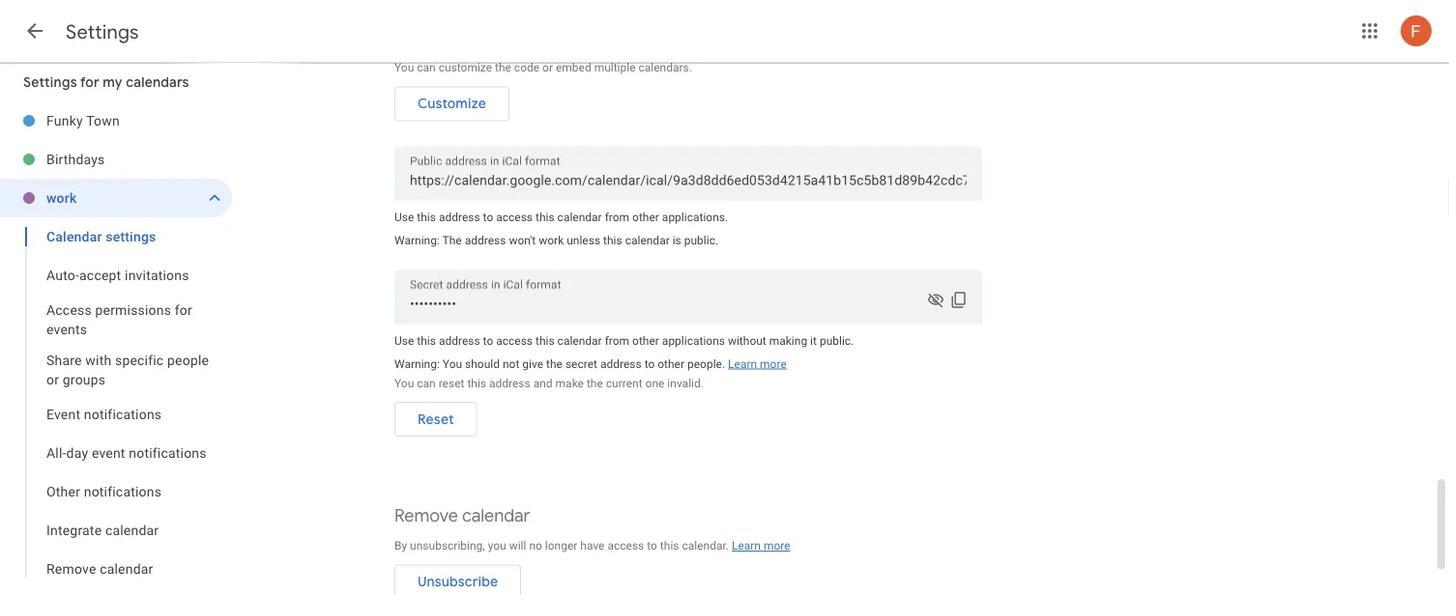 Task type: locate. For each thing, give the bounding box(es) containing it.
0 vertical spatial other
[[633, 210, 659, 224]]

0 vertical spatial settings
[[66, 19, 139, 44]]

other up invalid.
[[658, 357, 685, 371]]

remove
[[395, 505, 458, 528], [46, 561, 96, 577]]

can for reset
[[417, 377, 436, 390]]

0 vertical spatial notifications
[[84, 407, 162, 423]]

remove inside settings for my calendars tree
[[46, 561, 96, 577]]

1 vertical spatial from
[[605, 334, 630, 348]]

access inside use this address to access this calendar from other applications without making it public. warning: you should not give the secret address to other people. learn more
[[496, 334, 533, 348]]

calendar up secret
[[558, 334, 602, 348]]

2 use from the top
[[395, 334, 414, 348]]

group
[[0, 218, 232, 589]]

1 horizontal spatial public.
[[820, 334, 854, 348]]

address down not
[[489, 377, 531, 390]]

my
[[103, 73, 123, 91]]

access
[[496, 210, 533, 224], [496, 334, 533, 348], [608, 540, 644, 553]]

settings for settings for my calendars
[[23, 73, 77, 91]]

use inside use this address to access this calendar from other applications without making it public. warning: you should not give the secret address to other people. learn more
[[395, 334, 414, 348]]

use this address to access this calendar from other applications without making it public. warning: you should not give the secret address to other people. learn more
[[395, 334, 854, 371]]

0 vertical spatial warning:
[[395, 234, 440, 247]]

1 vertical spatial access
[[496, 334, 533, 348]]

0 vertical spatial the
[[495, 61, 511, 74]]

you for reset
[[395, 377, 414, 390]]

warning: up reset at the left
[[395, 357, 440, 371]]

use inside use this address to access this calendar from other applications. warning: the address won't work unless this calendar is public.
[[395, 210, 414, 224]]

integrate calendar
[[46, 523, 159, 539]]

0 vertical spatial you
[[395, 61, 414, 74]]

other inside use this address to access this calendar from other applications. warning: the address won't work unless this calendar is public.
[[633, 210, 659, 224]]

notifications
[[84, 407, 162, 423], [129, 445, 207, 461], [84, 484, 162, 500]]

remove calendar up unsubscribing,
[[395, 505, 530, 528]]

have
[[581, 540, 605, 553]]

events
[[46, 322, 87, 338]]

None text field
[[410, 291, 967, 318]]

1 vertical spatial use
[[395, 334, 414, 348]]

without
[[728, 334, 767, 348]]

learn more link for warning: you should not give the secret address to other people.
[[728, 357, 787, 371]]

learn
[[728, 357, 757, 371], [732, 540, 761, 553]]

learn right calendar.
[[732, 540, 761, 553]]

1 horizontal spatial remove
[[395, 505, 458, 528]]

0 horizontal spatial work
[[46, 190, 77, 206]]

all-day event notifications
[[46, 445, 207, 461]]

customize
[[418, 95, 486, 113]]

0 vertical spatial learn
[[728, 357, 757, 371]]

warning: inside use this address to access this calendar from other applications without making it public. warning: you should not give the secret address to other people. learn more
[[395, 357, 440, 371]]

settings up settings for my calendars
[[66, 19, 139, 44]]

for down invitations
[[175, 302, 192, 318]]

access up won't
[[496, 210, 533, 224]]

birthdays link
[[46, 140, 232, 179]]

1 vertical spatial or
[[46, 372, 59, 388]]

more
[[760, 357, 787, 371], [764, 540, 791, 553]]

with
[[85, 353, 112, 368]]

2 vertical spatial you
[[395, 377, 414, 390]]

1 vertical spatial settings
[[23, 73, 77, 91]]

1 vertical spatial remove calendar
[[46, 561, 153, 577]]

notifications down all-day event notifications
[[84, 484, 162, 500]]

calendar
[[46, 229, 102, 245]]

from
[[605, 210, 630, 224], [605, 334, 630, 348]]

can left customize
[[417, 61, 436, 74]]

1 horizontal spatial remove calendar
[[395, 505, 530, 528]]

0 horizontal spatial for
[[80, 73, 99, 91]]

remove calendar down integrate calendar
[[46, 561, 153, 577]]

to inside use this address to access this calendar from other applications. warning: the address won't work unless this calendar is public.
[[483, 210, 493, 224]]

0 vertical spatial more
[[760, 357, 787, 371]]

0 vertical spatial work
[[46, 190, 77, 206]]

you
[[395, 61, 414, 74], [443, 357, 462, 371], [395, 377, 414, 390]]

access up not
[[496, 334, 533, 348]]

current
[[606, 377, 643, 390]]

0 vertical spatial remove
[[395, 505, 458, 528]]

address
[[439, 210, 480, 224], [465, 234, 506, 247], [439, 334, 480, 348], [600, 357, 642, 371], [489, 377, 531, 390]]

remove down 'integrate'
[[46, 561, 96, 577]]

or
[[543, 61, 553, 74], [46, 372, 59, 388]]

or inside share with specific people or groups
[[46, 372, 59, 388]]

settings
[[106, 229, 156, 245]]

should
[[465, 357, 500, 371]]

0 vertical spatial public.
[[684, 234, 719, 247]]

group containing calendar settings
[[0, 218, 232, 589]]

use this address to access this calendar from other applications. warning: the address won't work unless this calendar is public.
[[395, 210, 728, 247]]

access inside use this address to access this calendar from other applications. warning: the address won't work unless this calendar is public.
[[496, 210, 533, 224]]

share
[[46, 353, 82, 368]]

1 from from the top
[[605, 210, 630, 224]]

this
[[417, 210, 436, 224], [536, 210, 555, 224], [604, 234, 623, 247], [417, 334, 436, 348], [536, 334, 555, 348], [467, 377, 486, 390], [660, 540, 679, 553]]

you can reset this address and make the current one invalid.
[[395, 377, 704, 390]]

from for applications
[[605, 334, 630, 348]]

remove calendar inside settings for my calendars tree
[[46, 561, 153, 577]]

from for applications.
[[605, 210, 630, 224]]

2 can from the top
[[417, 377, 436, 390]]

settings heading
[[66, 19, 139, 44]]

embed
[[556, 61, 592, 74]]

from up current
[[605, 334, 630, 348]]

1 vertical spatial the
[[546, 357, 563, 371]]

reset button
[[395, 397, 477, 443]]

0 vertical spatial from
[[605, 210, 630, 224]]

0 vertical spatial access
[[496, 210, 533, 224]]

settings
[[66, 19, 139, 44], [23, 73, 77, 91]]

1 vertical spatial other
[[633, 334, 659, 348]]

can
[[417, 61, 436, 74], [417, 377, 436, 390]]

2 horizontal spatial the
[[587, 377, 603, 390]]

1 vertical spatial public.
[[820, 334, 854, 348]]

0 vertical spatial use
[[395, 210, 414, 224]]

the left 'code'
[[495, 61, 511, 74]]

warning: left the
[[395, 234, 440, 247]]

calendar
[[558, 210, 602, 224], [625, 234, 670, 247], [558, 334, 602, 348], [462, 505, 530, 528], [105, 523, 159, 539], [100, 561, 153, 577]]

give
[[523, 357, 544, 371]]

from left applications.
[[605, 210, 630, 224]]

event notifications
[[46, 407, 162, 423]]

other for applications
[[633, 334, 659, 348]]

0 vertical spatial remove calendar
[[395, 505, 530, 528]]

remove calendar
[[395, 505, 530, 528], [46, 561, 153, 577]]

auto-accept invitations
[[46, 267, 189, 283]]

funky town tree item
[[0, 102, 232, 140]]

2 from from the top
[[605, 334, 630, 348]]

1 vertical spatial work
[[539, 234, 564, 247]]

you left reset at the left
[[395, 377, 414, 390]]

to
[[483, 210, 493, 224], [483, 334, 493, 348], [645, 357, 655, 371], [647, 540, 658, 553]]

it
[[811, 334, 817, 348]]

notifications up all-day event notifications
[[84, 407, 162, 423]]

the
[[495, 61, 511, 74], [546, 357, 563, 371], [587, 377, 603, 390]]

work up calendar
[[46, 190, 77, 206]]

invitations
[[125, 267, 189, 283]]

1 vertical spatial learn more link
[[732, 540, 791, 553]]

2 vertical spatial notifications
[[84, 484, 162, 500]]

for left my on the left top of page
[[80, 73, 99, 91]]

1 horizontal spatial for
[[175, 302, 192, 318]]

1 vertical spatial remove
[[46, 561, 96, 577]]

1 vertical spatial you
[[443, 357, 462, 371]]

learn more link down without
[[728, 357, 787, 371]]

calendar.
[[682, 540, 729, 553]]

1 vertical spatial warning:
[[395, 357, 440, 371]]

learn more link for by unsubscribing, you will no longer have access to this calendar.
[[732, 540, 791, 553]]

learn inside use this address to access this calendar from other applications without making it public. warning: you should not give the secret address to other people. learn more
[[728, 357, 757, 371]]

applications
[[662, 334, 725, 348]]

work link
[[46, 179, 197, 218]]

other
[[633, 210, 659, 224], [633, 334, 659, 348], [658, 357, 685, 371]]

notifications for event notifications
[[84, 407, 162, 423]]

2 warning: from the top
[[395, 357, 440, 371]]

2 vertical spatial other
[[658, 357, 685, 371]]

learn more link
[[728, 357, 787, 371], [732, 540, 791, 553]]

from inside use this address to access this calendar from other applications. warning: the address won't work unless this calendar is public.
[[605, 210, 630, 224]]

1 horizontal spatial the
[[546, 357, 563, 371]]

for
[[80, 73, 99, 91], [175, 302, 192, 318]]

can left reset at the left
[[417, 377, 436, 390]]

learn down without
[[728, 357, 757, 371]]

public. right it
[[820, 334, 854, 348]]

all-
[[46, 445, 66, 461]]

one
[[646, 377, 665, 390]]

other left applications.
[[633, 210, 659, 224]]

1 horizontal spatial work
[[539, 234, 564, 247]]

the
[[443, 234, 462, 247]]

notifications right event
[[129, 445, 207, 461]]

from inside use this address to access this calendar from other applications without making it public. warning: you should not give the secret address to other people. learn more
[[605, 334, 630, 348]]

0 vertical spatial for
[[80, 73, 99, 91]]

0 horizontal spatial the
[[495, 61, 511, 74]]

address right the
[[465, 234, 506, 247]]

address up the
[[439, 210, 480, 224]]

funky
[[46, 113, 83, 129]]

0 horizontal spatial remove calendar
[[46, 561, 153, 577]]

0 vertical spatial can
[[417, 61, 436, 74]]

you left customize
[[395, 61, 414, 74]]

won't
[[509, 234, 536, 247]]

1 vertical spatial can
[[417, 377, 436, 390]]

public.
[[684, 234, 719, 247], [820, 334, 854, 348]]

1 horizontal spatial or
[[543, 61, 553, 74]]

address up current
[[600, 357, 642, 371]]

warning:
[[395, 234, 440, 247], [395, 357, 440, 371]]

1 vertical spatial for
[[175, 302, 192, 318]]

use
[[395, 210, 414, 224], [395, 334, 414, 348]]

remove up unsubscribing,
[[395, 505, 458, 528]]

0 horizontal spatial remove
[[46, 561, 96, 577]]

1 can from the top
[[417, 61, 436, 74]]

public. down applications.
[[684, 234, 719, 247]]

work right won't
[[539, 234, 564, 247]]

settings up funky
[[23, 73, 77, 91]]

0 vertical spatial learn more link
[[728, 357, 787, 371]]

0 horizontal spatial or
[[46, 372, 59, 388]]

you up reset at the left
[[443, 357, 462, 371]]

or right 'code'
[[543, 61, 553, 74]]

access
[[46, 302, 92, 318]]

more right calendar.
[[764, 540, 791, 553]]

learn more link right calendar.
[[732, 540, 791, 553]]

None text field
[[410, 167, 967, 194]]

the inside use this address to access this calendar from other applications without making it public. warning: you should not give the secret address to other people. learn more
[[546, 357, 563, 371]]

the down secret
[[587, 377, 603, 390]]

more down making
[[760, 357, 787, 371]]

work
[[46, 190, 77, 206], [539, 234, 564, 247]]

accept
[[79, 267, 121, 283]]

you inside use this address to access this calendar from other applications without making it public. warning: you should not give the secret address to other people. learn more
[[443, 357, 462, 371]]

the up you can reset this address and make the current one invalid.
[[546, 357, 563, 371]]

1 warning: from the top
[[395, 234, 440, 247]]

0 vertical spatial or
[[543, 61, 553, 74]]

other up "one"
[[633, 334, 659, 348]]

or down 'share'
[[46, 372, 59, 388]]

1 use from the top
[[395, 210, 414, 224]]

0 horizontal spatial public.
[[684, 234, 719, 247]]

access right have
[[608, 540, 644, 553]]



Task type: vqa. For each thing, say whether or not it's contained in the screenshot.
can corresponding to customize
yes



Task type: describe. For each thing, give the bounding box(es) containing it.
public. inside use this address to access this calendar from other applications. warning: the address won't work unless this calendar is public.
[[684, 234, 719, 247]]

calendar down other notifications
[[105, 523, 159, 539]]

1 vertical spatial notifications
[[129, 445, 207, 461]]

calendar up you on the bottom left of the page
[[462, 505, 530, 528]]

by
[[395, 540, 407, 553]]

customize
[[439, 61, 492, 74]]

multiple
[[594, 61, 636, 74]]

people.
[[688, 357, 725, 371]]

calendars
[[126, 73, 189, 91]]

notifications for other notifications
[[84, 484, 162, 500]]

auto-
[[46, 267, 79, 283]]

calendar inside use this address to access this calendar from other applications without making it public. warning: you should not give the secret address to other people. learn more
[[558, 334, 602, 348]]

unsubscribe
[[418, 574, 498, 591]]

you for customize
[[395, 61, 414, 74]]

permissions
[[95, 302, 171, 318]]

longer
[[545, 540, 578, 553]]

use for use this address to access this calendar from other applications without making it public. warning: you should not give the secret address to other people. learn more
[[395, 334, 414, 348]]

event
[[92, 445, 125, 461]]

secret
[[566, 357, 598, 371]]

use for use this address to access this calendar from other applications. warning: the address won't work unless this calendar is public.
[[395, 210, 414, 224]]

go back image
[[23, 19, 46, 43]]

birthdays tree item
[[0, 140, 232, 179]]

access for unless
[[496, 210, 533, 224]]

public. inside use this address to access this calendar from other applications without making it public. warning: you should not give the secret address to other people. learn more
[[820, 334, 854, 348]]

other
[[46, 484, 80, 500]]

work inside tree item
[[46, 190, 77, 206]]

access permissions for events
[[46, 302, 192, 338]]

specific
[[115, 353, 164, 368]]

calendar left is
[[625, 234, 670, 247]]

make
[[556, 377, 584, 390]]

people
[[167, 353, 209, 368]]

you can customize the code or embed multiple calendars.
[[395, 61, 692, 74]]

making
[[770, 334, 808, 348]]

birthdays
[[46, 151, 105, 167]]

reset
[[439, 377, 465, 390]]

calendars.
[[639, 61, 692, 74]]

funky town
[[46, 113, 120, 129]]

more inside use this address to access this calendar from other applications without making it public. warning: you should not give the secret address to other people. learn more
[[760, 357, 787, 371]]

groups
[[63, 372, 106, 388]]

work inside use this address to access this calendar from other applications. warning: the address won't work unless this calendar is public.
[[539, 234, 564, 247]]

settings for settings
[[66, 19, 139, 44]]

1 vertical spatial more
[[764, 540, 791, 553]]

address up should
[[439, 334, 480, 348]]

by unsubscribing, you will no longer have access to this calendar. learn more
[[395, 540, 791, 553]]

unsubscribe button
[[395, 559, 521, 596]]

share with specific people or groups
[[46, 353, 209, 388]]

other notifications
[[46, 484, 162, 500]]

for inside access permissions for events
[[175, 302, 192, 318]]

warning: inside use this address to access this calendar from other applications. warning: the address won't work unless this calendar is public.
[[395, 234, 440, 247]]

reset
[[418, 411, 454, 428]]

integrate
[[46, 523, 102, 539]]

invalid.
[[668, 377, 704, 390]]

not
[[503, 357, 520, 371]]

access for you
[[496, 334, 533, 348]]

unless
[[567, 234, 601, 247]]

work tree item
[[0, 179, 232, 218]]

no
[[529, 540, 542, 553]]

calendar down integrate calendar
[[100, 561, 153, 577]]

code
[[514, 61, 540, 74]]

day
[[66, 445, 88, 461]]

settings for my calendars tree
[[0, 102, 232, 589]]

town
[[86, 113, 120, 129]]

unsubscribing,
[[410, 540, 485, 553]]

you
[[488, 540, 506, 553]]

event
[[46, 407, 80, 423]]

settings for my calendars
[[23, 73, 189, 91]]

is
[[673, 234, 682, 247]]

can for customize
[[417, 61, 436, 74]]

other for applications.
[[633, 210, 659, 224]]

and
[[534, 377, 553, 390]]

1 vertical spatial learn
[[732, 540, 761, 553]]

will
[[509, 540, 527, 553]]

2 vertical spatial the
[[587, 377, 603, 390]]

calendar up unless on the top left of the page
[[558, 210, 602, 224]]

calendar settings
[[46, 229, 156, 245]]

2 vertical spatial access
[[608, 540, 644, 553]]

applications.
[[662, 210, 728, 224]]



